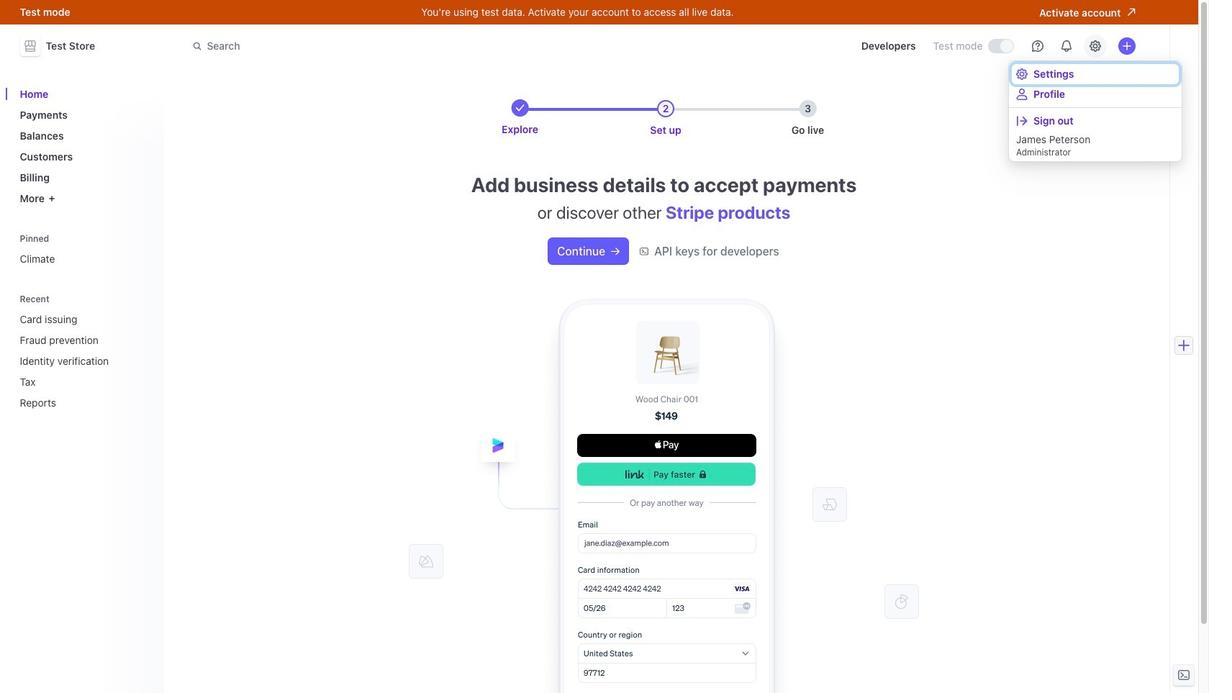 Task type: vqa. For each thing, say whether or not it's contained in the screenshot.
expires
no



Task type: describe. For each thing, give the bounding box(es) containing it.
2 recent element from the top
[[14, 308, 155, 415]]

svg image
[[612, 247, 620, 256]]

pinned element
[[14, 229, 155, 271]]



Task type: locate. For each thing, give the bounding box(es) containing it.
help image
[[1032, 40, 1044, 52]]

None search field
[[184, 33, 590, 59]]

menu item
[[1013, 111, 1180, 131]]

edit pins image
[[141, 234, 149, 243]]

1 recent element from the top
[[14, 289, 155, 415]]

settings image
[[1090, 40, 1102, 52]]

recent element
[[14, 289, 155, 415], [14, 308, 155, 415]]

clear history image
[[141, 295, 149, 304]]

menu
[[1010, 61, 1183, 161]]

Test mode checkbox
[[989, 40, 1014, 53]]

notifications image
[[1061, 40, 1073, 52]]

Search text field
[[184, 33, 590, 59]]

core navigation links element
[[14, 82, 155, 210]]



